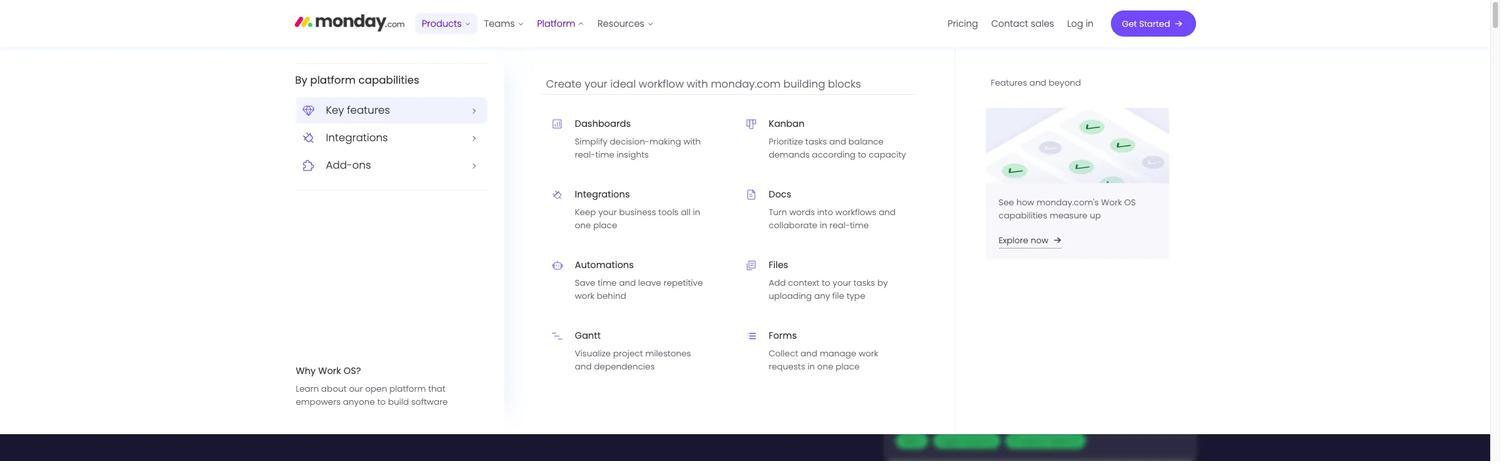 Task type: describe. For each thing, give the bounding box(es) containing it.
analyze
[[315, 102, 347, 114]]

left
[[554, 55, 572, 70]]

work management manage all aspects of work, from strategy to execution.
[[949, 170, 1066, 215]]

2 horizontal spatial our
[[437, 102, 451, 114]]

list containing by platform capabilities
[[0, 0, 1490, 462]]

add-ons
[[326, 158, 371, 173]]

build
[[388, 396, 409, 409]]

cycle,
[[1037, 292, 1060, 305]]

integrations for integrations keep your business tools all in one place
[[575, 188, 630, 201]]

14th
[[865, 55, 885, 70]]

started
[[1139, 17, 1170, 30]]

insights
[[617, 149, 649, 161]]

all for teams
[[438, 259, 454, 280]]

collaborate
[[769, 220, 817, 232]]

>
[[975, 55, 981, 70]]

and inside the platform where all your processes, tools, and teams work together, powered by monday products.
[[614, 259, 642, 280]]

operations
[[1120, 229, 1170, 242]]

automations
[[575, 259, 634, 272]]

0 horizontal spatial our
[[269, 102, 283, 114]]

list inside main element
[[941, 0, 1100, 47]]

balance
[[849, 136, 884, 148]]

from inside work management manage all aspects of work, from strategy to execution.
[[949, 202, 969, 215]]

anyone
[[343, 396, 375, 409]]

elevate
[[601, 55, 640, 70]]

in inside docs turn words into workflows and collaborate in real-time
[[820, 220, 827, 232]]

teams
[[484, 17, 515, 30]]

see how monday.com's work os capabilities measure up
[[999, 197, 1136, 222]]

better
[[969, 395, 995, 407]]

teams inside the platform where all your processes, tools, and teams work together, powered by monday products.
[[646, 259, 692, 280]]

manage
[[820, 348, 856, 361]]

work inside the platform where all your processes, tools, and teams work together, powered by monday products.
[[294, 286, 328, 306]]

open
[[365, 383, 387, 396]]

capacity
[[869, 149, 906, 161]]

activities.
[[499, 102, 537, 114]]

and inside docs turn words into workflows and collaborate in real-time
[[879, 207, 896, 219]]

and inside kanban prioritize tasks and balance demands according to capacity
[[829, 136, 846, 148]]

marketing
[[1000, 229, 1045, 242]]

work inside automations save time and leave repetitive work behind
[[575, 290, 594, 303]]

by platform capabilities
[[295, 73, 419, 88]]

behind
[[597, 290, 626, 303]]

keep
[[575, 207, 596, 219]]

teams link
[[478, 13, 531, 34]]

key features
[[326, 103, 390, 118]]

to left power
[[934, 135, 944, 150]]

creative
[[1063, 229, 1102, 242]]

the inside sales crm streamline the sales cycle, from lead to close.
[[996, 292, 1010, 305]]

docs turn words into workflows and collaborate in real-time
[[769, 188, 896, 232]]

in inside forms collect and manage work requests in one place
[[808, 361, 815, 374]]

in right log at the top of page
[[1086, 17, 1094, 30]]

with for workflow
[[687, 77, 708, 92]]

project
[[613, 348, 643, 361]]

for for built
[[399, 193, 457, 252]]

to inside why work os? learn about our open platform that empowers anyone to build software
[[377, 396, 386, 409]]

ons
[[352, 158, 371, 173]]

key
[[326, 103, 344, 118]]

lead
[[949, 305, 968, 318]]

aspects
[[998, 189, 1032, 202]]

time inside docs turn words into workflows and collaborate in real-time
[[850, 220, 869, 232]]

1 vertical spatial on
[[474, 372, 485, 385]]

resources link
[[591, 13, 660, 34]]

no credit card needed   ✦    unlimited time on free plan
[[294, 372, 526, 385]]

0 vertical spatial on
[[256, 102, 267, 114]]

byateam image image
[[986, 108, 1169, 183]]

concept
[[949, 408, 984, 421]]

place for integrations
[[593, 220, 617, 232]]

business
[[619, 207, 656, 219]]

gantt
[[575, 330, 601, 343]]

our inside why work os? learn about our open platform that empowers anyone to build software
[[349, 383, 363, 396]]

products for products to power every team
[[885, 135, 931, 150]]

simplify
[[575, 136, 607, 148]]

log in
[[1067, 17, 1094, 30]]

✦
[[397, 372, 403, 385]]

main submenu element
[[0, 47, 1490, 435]]

according
[[812, 149, 856, 161]]

get started button
[[1111, 10, 1196, 37]]

site,
[[285, 102, 301, 114]]

place for forms
[[836, 361, 860, 374]]

teams for product teams
[[1050, 435, 1079, 448]]

ensure
[[98, 102, 127, 114]]

team
[[1014, 135, 1042, 150]]

every
[[983, 135, 1011, 150]]

month
[[516, 55, 552, 70]]

tasks inside files add context to your tasks by uploading any file type
[[854, 277, 875, 290]]

log
[[1067, 17, 1083, 30]]

strategy
[[971, 202, 1006, 215]]

ship
[[949, 395, 967, 407]]

dec
[[842, 55, 862, 70]]

monday.com
[[711, 77, 781, 92]]

get
[[1122, 17, 1137, 30]]

up
[[1090, 210, 1101, 222]]

and inside automations save time and leave repetitive work behind
[[619, 277, 636, 290]]

your down the until
[[585, 77, 607, 92]]

monday.com's
[[1037, 197, 1099, 209]]

use
[[35, 102, 50, 114]]

kanban
[[769, 118, 805, 131]]

credit
[[308, 372, 332, 385]]

learn more link
[[541, 102, 589, 115]]

product
[[1012, 435, 1047, 448]]

products for products
[[422, 17, 462, 30]]

products.
[[553, 286, 620, 306]]

that
[[428, 383, 445, 396]]

where
[[390, 259, 434, 280]]

by inside files add context to your tasks by uploading any file type
[[877, 277, 888, 290]]

words
[[789, 207, 815, 219]]

to inside work management manage all aspects of work, from strategy to execution.
[[1008, 202, 1017, 215]]

features
[[347, 103, 390, 118]]

now for explore
[[1031, 235, 1049, 247]]

by
[[295, 73, 307, 88]]

products link
[[415, 13, 478, 34]]

context
[[788, 277, 819, 290]]

to inside dev ship better products, from concept to launch.
[[987, 408, 995, 421]]

everyone.
[[467, 193, 677, 252]]

no
[[294, 372, 306, 385]]

processes,
[[493, 259, 569, 280]]

1 horizontal spatial learn
[[541, 102, 564, 114]]

built
[[294, 193, 389, 252]]

dependencies
[[594, 361, 655, 374]]



Task type: locate. For each thing, give the bounding box(es) containing it.
1 horizontal spatial real-
[[829, 220, 850, 232]]

plan
[[507, 372, 526, 385]]

0 vertical spatial work
[[949, 170, 978, 186]]

1 vertical spatial capabilities
[[999, 210, 1047, 222]]

repetitive
[[664, 277, 703, 290]]

0 horizontal spatial one
[[575, 220, 591, 232]]

1 vertical spatial the
[[996, 292, 1010, 305]]

features and beyond
[[991, 77, 1081, 89]]

milestones
[[645, 348, 691, 361]]

1 vertical spatial real-
[[829, 220, 850, 232]]

0 vertical spatial tasks
[[805, 136, 827, 148]]

1 horizontal spatial now
[[1031, 235, 1049, 247]]

one for forms
[[817, 361, 833, 374]]

the left best
[[170, 102, 184, 114]]

from
[[949, 202, 969, 215], [1063, 292, 1083, 305], [1039, 395, 1059, 407]]

1 horizontal spatial all
[[681, 207, 691, 219]]

on left free
[[474, 372, 485, 385]]

with for making
[[683, 136, 701, 148]]

work right manage
[[859, 348, 878, 361]]

1 horizontal spatial capabilities
[[999, 210, 1047, 222]]

best
[[186, 102, 205, 114]]

dashboards
[[575, 118, 631, 131]]

your up file
[[833, 277, 851, 290]]

to up any
[[822, 277, 830, 290]]

and inside gantt visualize project milestones and dependencies
[[575, 361, 592, 374]]

capabilities
[[358, 73, 419, 88], [999, 210, 1047, 222]]

teams right agile
[[964, 435, 994, 448]]

sales right contact
[[1031, 17, 1054, 30]]

platform
[[310, 73, 356, 88], [324, 259, 386, 280], [389, 383, 426, 396]]

we
[[20, 102, 33, 114]]

card
[[335, 372, 355, 385]]

time down workflows
[[850, 220, 869, 232]]

tasks up according
[[805, 136, 827, 148]]

the platform where all your processes, tools, and teams work together, powered by monday products.
[[294, 259, 692, 306]]

real- down into
[[829, 220, 850, 232]]

explore now link
[[999, 233, 1064, 249]]

2 vertical spatial platform
[[389, 383, 426, 396]]

integrations up keep
[[575, 188, 630, 201]]

to down streamline
[[970, 305, 978, 318]]

0 horizontal spatial capabilities
[[358, 73, 419, 88]]

1 vertical spatial one
[[817, 361, 833, 374]]

2 horizontal spatial work
[[1101, 197, 1122, 209]]

more
[[566, 102, 589, 114]]

to inside kanban prioritize tasks and balance demands according to capacity
[[858, 149, 866, 161]]

sales inside button
[[1031, 17, 1054, 30]]

platform inside the platform where all your processes, tools, and teams work together, powered by monday products.
[[324, 259, 386, 280]]

all right tools on the left top of the page
[[681, 207, 691, 219]]

real- inside docs turn words into workflows and collaborate in real-time
[[829, 220, 850, 232]]

management
[[981, 170, 1062, 186]]

sales crm streamline the sales cycle, from lead to close.
[[949, 273, 1083, 318]]

work down "the"
[[294, 286, 328, 306]]

pricing
[[948, 17, 978, 30]]

sales for crm
[[949, 273, 980, 289]]

platform up build
[[389, 383, 426, 396]]

platform inside why work os? learn about our open platform that empowers anyone to build software
[[389, 383, 426, 396]]

all inside the platform where all your processes, tools, and teams work together, powered by monday products.
[[438, 259, 454, 280]]

0 vertical spatial all
[[986, 189, 996, 202]]

1 horizontal spatial on
[[474, 372, 485, 385]]

time down simplify
[[595, 149, 614, 161]]

launch.
[[997, 408, 1028, 421]]

tasks up the "type"
[[854, 277, 875, 290]]

1 horizontal spatial teams
[[964, 435, 994, 448]]

designed
[[294, 146, 495, 204]]

features
[[991, 77, 1027, 89]]

demands
[[769, 149, 810, 161]]

0 horizontal spatial products
[[422, 17, 462, 30]]

real- inside dashboards simplify decision-making with real-time insights
[[575, 149, 595, 161]]

platform for the
[[324, 259, 386, 280]]

marketing
[[453, 102, 496, 114]]

in
[[1086, 17, 1094, 30], [693, 207, 700, 219], [820, 220, 827, 232], [808, 361, 815, 374]]

all inside work management manage all aspects of work, from strategy to execution.
[[986, 189, 996, 202]]

create
[[546, 77, 582, 92]]

0 vertical spatial learn
[[541, 102, 564, 114]]

pricing link
[[941, 13, 985, 34]]

capabilities inside see how monday.com's work os capabilities measure up
[[999, 210, 1047, 222]]

work left os
[[1101, 197, 1122, 209]]

main element
[[0, 0, 1490, 462]]

in down into
[[820, 220, 827, 232]]

2 vertical spatial all
[[438, 259, 454, 280]]

0 horizontal spatial all
[[438, 259, 454, 280]]

learn left more
[[541, 102, 564, 114]]

platform up analyze on the left of the page
[[310, 73, 356, 88]]

resources
[[598, 17, 644, 30]]

1 vertical spatial place
[[836, 361, 860, 374]]

1 horizontal spatial by
[[877, 277, 888, 290]]

from down "manage"
[[949, 202, 969, 215]]

1 horizontal spatial products
[[885, 135, 931, 150]]

how
[[1016, 197, 1034, 209]]

traffic,
[[349, 102, 375, 114]]

1 horizontal spatial our
[[349, 383, 363, 396]]

1 vertical spatial learn
[[296, 383, 319, 396]]

on right experience
[[256, 102, 267, 114]]

get started
[[1122, 17, 1170, 30]]

our right enhance at left top
[[437, 102, 451, 114]]

now inside "main submenu" element
[[1031, 235, 1049, 247]]

sales inside sales crm streamline the sales cycle, from lead to close.
[[949, 273, 980, 289]]

uploading
[[769, 290, 812, 303]]

0 horizontal spatial learn
[[296, 383, 319, 396]]

now right explore
[[1031, 235, 1049, 247]]

hits
[[777, 55, 795, 70]]

to down the aspects
[[1008, 202, 1017, 215]]

work inside forms collect and manage work requests in one place
[[859, 348, 878, 361]]

2 list from the left
[[941, 0, 1100, 47]]

product teams
[[1012, 435, 1079, 448]]

dev
[[949, 375, 971, 392]]

2 vertical spatial from
[[1039, 395, 1059, 407]]

platform for by
[[310, 73, 356, 88]]

1 vertical spatial platform
[[324, 259, 386, 280]]

os
[[1124, 197, 1136, 209]]

1 vertical spatial integrations
[[575, 188, 630, 201]]

our left site,
[[269, 102, 283, 114]]

contact sales
[[991, 17, 1054, 30]]

to down balance
[[858, 149, 866, 161]]

0 horizontal spatial by
[[467, 286, 485, 306]]

to down the better
[[987, 408, 995, 421]]

until
[[574, 55, 598, 70]]

list
[[0, 0, 1490, 462], [941, 0, 1100, 47]]

software
[[411, 396, 448, 409]]

platform link
[[531, 13, 591, 34]]

0 vertical spatial with
[[687, 77, 708, 92]]

work up about
[[318, 365, 341, 378]]

0 horizontal spatial tasks
[[805, 136, 827, 148]]

files
[[769, 259, 788, 272]]

with inside dashboards simplify decision-making with real-time insights
[[683, 136, 701, 148]]

one down keep
[[575, 220, 591, 232]]

1 horizontal spatial work
[[575, 290, 594, 303]]

1 vertical spatial from
[[1063, 292, 1083, 305]]

1 horizontal spatial for
[[505, 146, 563, 204]]

integrations inside integrations keep your business tools all in one place
[[575, 188, 630, 201]]

for
[[505, 146, 563, 204], [399, 193, 457, 252]]

all for strategy
[[986, 189, 996, 202]]

close.
[[981, 305, 1005, 318]]

in right tools on the left top of the page
[[693, 207, 700, 219]]

1 horizontal spatial tasks
[[854, 277, 875, 290]]

the
[[294, 259, 320, 280]]

capabilities up features
[[358, 73, 419, 88]]

work up "manage"
[[949, 170, 978, 186]]

all up strategy
[[986, 189, 996, 202]]

streamline
[[949, 292, 994, 305]]

0 vertical spatial the
[[170, 102, 184, 114]]

learn up empowers
[[296, 383, 319, 396]]

sales left ops
[[945, 332, 969, 345]]

0 horizontal spatial now
[[950, 55, 973, 70]]

work inside see how monday.com's work os capabilities measure up
[[1101, 197, 1122, 209]]

into
[[817, 207, 833, 219]]

see
[[999, 197, 1014, 209]]

capabilities down "how"
[[999, 210, 1047, 222]]

our
[[269, 102, 283, 114], [437, 102, 451, 114], [349, 383, 363, 396]]

place inside integrations keep your business tools all in one place
[[593, 220, 617, 232]]

power
[[947, 135, 980, 150]]

0 horizontal spatial place
[[593, 220, 617, 232]]

products left teams
[[422, 17, 462, 30]]

sales left cycle,
[[1013, 292, 1034, 305]]

0 vertical spatial one
[[575, 220, 591, 232]]

work,
[[1045, 189, 1066, 202]]

1 vertical spatial products
[[885, 135, 931, 150]]

1 list from the left
[[0, 0, 1490, 462]]

1 vertical spatial with
[[683, 136, 701, 148]]

teams
[[646, 259, 692, 280], [964, 435, 994, 448], [1050, 435, 1079, 448]]

time right that
[[452, 372, 471, 385]]

screens
[[798, 55, 839, 70]]

contact sales button
[[985, 13, 1061, 34]]

one inside integrations keep your business tools all in one place
[[575, 220, 591, 232]]

0 vertical spatial place
[[593, 220, 617, 232]]

prioritize
[[769, 136, 803, 148]]

work inside work management manage all aspects of work, from strategy to execution.
[[949, 170, 978, 186]]

the up close.
[[996, 292, 1010, 305]]

integrations down key features
[[326, 131, 388, 146]]

from right products,
[[1039, 395, 1059, 407]]

with down online
[[687, 77, 708, 92]]

0 horizontal spatial the
[[170, 102, 184, 114]]

to left ensure
[[87, 102, 95, 114]]

0 vertical spatial sales
[[1031, 17, 1054, 30]]

now
[[950, 55, 973, 70], [1031, 235, 1049, 247]]

sales inside sales crm streamline the sales cycle, from lead to close.
[[1013, 292, 1034, 305]]

0 vertical spatial now
[[950, 55, 973, 70]]

our up anyone
[[349, 383, 363, 396]]

products right balance
[[885, 135, 931, 150]]

now left >
[[950, 55, 973, 70]]

measure
[[1050, 210, 1088, 222]]

by
[[877, 277, 888, 290], [467, 286, 485, 306]]

tasks inside kanban prioritize tasks and balance demands according to capacity
[[805, 136, 827, 148]]

empowers
[[296, 396, 341, 409]]

dashboards simplify decision-making with real-time insights
[[575, 118, 701, 161]]

now for register
[[950, 55, 973, 70]]

list containing pricing
[[941, 0, 1100, 47]]

unlimited
[[410, 372, 450, 385]]

place inside forms collect and manage work requests in one place
[[836, 361, 860, 374]]

from inside sales crm streamline the sales cycle, from lead to close.
[[1063, 292, 1083, 305]]

products inside list item
[[422, 17, 462, 30]]

to down open at the left bottom
[[377, 396, 386, 409]]

2 horizontal spatial all
[[986, 189, 996, 202]]

1 vertical spatial sales
[[945, 332, 969, 345]]

2 vertical spatial work
[[318, 365, 341, 378]]

0 horizontal spatial for
[[399, 193, 457, 252]]

to inside files add context to your tasks by uploading any file type
[[822, 277, 830, 290]]

gantt visualize project milestones and dependencies
[[575, 330, 691, 374]]

all up powered
[[438, 259, 454, 280]]

enhance
[[397, 102, 435, 114]]

online
[[681, 55, 712, 70]]

your right keep
[[598, 207, 617, 219]]

forms
[[769, 330, 797, 343]]

learn inside why work os? learn about our open platform that empowers anyone to build software
[[296, 383, 319, 396]]

1 vertical spatial now
[[1031, 235, 1049, 247]]

0 horizontal spatial from
[[949, 202, 969, 215]]

0 horizontal spatial teams
[[646, 259, 692, 280]]

all inside integrations keep your business tools all in one place
[[681, 207, 691, 219]]

0 horizontal spatial work
[[318, 365, 341, 378]]

built for everyone.
[[294, 193, 677, 252]]

one for integrations
[[575, 220, 591, 232]]

sales for ops
[[945, 332, 969, 345]]

with right "making"
[[683, 136, 701, 148]]

tasks
[[805, 136, 827, 148], [854, 277, 875, 290]]

1 vertical spatial all
[[681, 207, 691, 219]]

about
[[321, 383, 347, 396]]

together,
[[332, 286, 396, 306]]

time up behind
[[598, 277, 617, 290]]

1 horizontal spatial work
[[949, 170, 978, 186]]

work inside why work os? learn about our open platform that empowers anyone to build software
[[318, 365, 341, 378]]

0 horizontal spatial work
[[294, 286, 328, 306]]

from right cycle,
[[1063, 292, 1083, 305]]

2 horizontal spatial work
[[859, 348, 878, 361]]

your down built for everyone.
[[458, 259, 489, 280]]

monday.com logo image
[[294, 8, 405, 36]]

0 horizontal spatial integrations
[[326, 131, 388, 146]]

1 vertical spatial work
[[1101, 197, 1122, 209]]

0 vertical spatial capabilities
[[358, 73, 419, 88]]

integrations for integrations
[[326, 131, 388, 146]]

for for designed
[[505, 146, 563, 204]]

in inside integrations keep your business tools all in one place
[[693, 207, 700, 219]]

1 vertical spatial tasks
[[854, 277, 875, 290]]

ops
[[972, 332, 988, 345]]

0 horizontal spatial real-
[[575, 149, 595, 161]]

sales ops
[[945, 332, 988, 345]]

visualize
[[575, 348, 611, 361]]

work down save
[[575, 290, 594, 303]]

time inside dashboards simplify decision-making with real-time insights
[[595, 149, 614, 161]]

your inside integrations keep your business tools all in one place
[[598, 207, 617, 219]]

one inside forms collect and manage work requests in one place
[[817, 361, 833, 374]]

time inside automations save time and leave repetitive work behind
[[598, 277, 617, 290]]

from inside dev ship better products, from concept to launch.
[[1039, 395, 1059, 407]]

platform
[[537, 17, 575, 30]]

1 horizontal spatial the
[[996, 292, 1010, 305]]

1 vertical spatial sales
[[1013, 292, 1034, 305]]

one down manage
[[817, 361, 833, 374]]

file
[[832, 290, 844, 303]]

sales up streamline
[[949, 273, 980, 289]]

2 horizontal spatial teams
[[1050, 435, 1079, 448]]

1 horizontal spatial from
[[1039, 395, 1059, 407]]

turn
[[769, 207, 787, 219]]

1 horizontal spatial place
[[836, 361, 860, 374]]

0 vertical spatial real-
[[575, 149, 595, 161]]

in right requests
[[808, 361, 815, 374]]

teams for agile teams
[[964, 435, 994, 448]]

real- down simplify
[[575, 149, 595, 161]]

cookies
[[53, 102, 85, 114]]

2 horizontal spatial from
[[1063, 292, 1083, 305]]

to inside sales crm streamline the sales cycle, from lead to close.
[[970, 305, 978, 318]]

by inside the platform where all your processes, tools, and teams work together, powered by monday products.
[[467, 286, 485, 306]]

0 vertical spatial products
[[422, 17, 462, 30]]

products list item
[[415, 0, 478, 47]]

1 horizontal spatial one
[[817, 361, 833, 374]]

place down manage
[[836, 361, 860, 374]]

building
[[783, 77, 825, 92]]

platform up together,
[[324, 259, 386, 280]]

explore
[[999, 235, 1028, 247]]

0 vertical spatial platform
[[310, 73, 356, 88]]

your inside files add context to your tasks by uploading any file type
[[833, 277, 851, 290]]

1 horizontal spatial integrations
[[575, 188, 630, 201]]

create your ideal workflow with monday.com building blocks
[[546, 77, 861, 92]]

teams down tools on the left top of the page
[[646, 259, 692, 280]]

0 horizontal spatial on
[[256, 102, 267, 114]]

teams right product
[[1050, 435, 1079, 448]]

sales
[[1031, 17, 1054, 30], [1013, 292, 1034, 305]]

and inside forms collect and manage work requests in one place
[[801, 348, 817, 361]]

your inside the platform where all your processes, tools, and teams work together, powered by monday products.
[[458, 259, 489, 280]]

leave
[[638, 277, 661, 290]]

0 vertical spatial integrations
[[326, 131, 388, 146]]

0 vertical spatial sales
[[949, 273, 980, 289]]

place down keep
[[593, 220, 617, 232]]

0 vertical spatial from
[[949, 202, 969, 215]]

to right site,
[[304, 102, 312, 114]]



Task type: vqa. For each thing, say whether or not it's contained in the screenshot.


